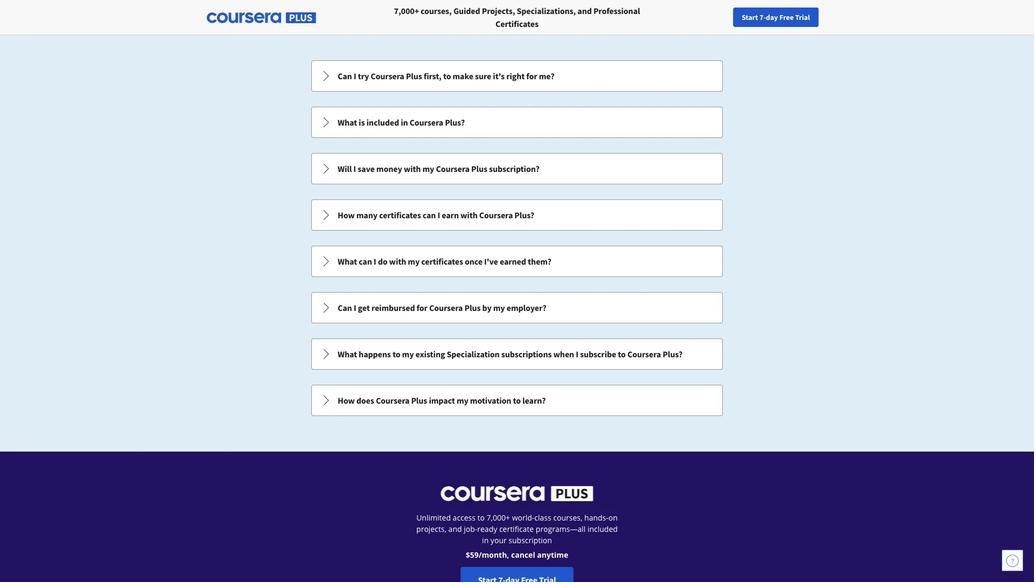 Task type: vqa. For each thing, say whether or not it's contained in the screenshot.
'Mobile'
no



Task type: describe. For each thing, give the bounding box(es) containing it.
what is included in coursera plus?
[[338, 117, 465, 128]]

$59 /month, cancel anytime
[[466, 550, 569, 560]]

1 horizontal spatial certificates
[[422, 256, 463, 267]]

subscribe
[[580, 349, 617, 359]]

unlimited access to 7,000+ world-class courses, hands-on projects, and job-ready certificate programs—all included in your subscription
[[417, 512, 618, 545]]

free
[[780, 12, 794, 22]]

my for certificates
[[408, 256, 420, 267]]

will
[[338, 163, 352, 174]]

ready
[[478, 524, 498, 534]]

what for what can i do with my certificates once i've earned them?
[[338, 256, 357, 267]]

and inside unlimited access to 7,000+ world-class courses, hands-on projects, and job-ready certificate programs—all included in your subscription
[[449, 524, 462, 534]]

does
[[357, 395, 374, 406]]

with for coursera
[[404, 163, 421, 174]]

included inside unlimited access to 7,000+ world-class courses, hands-on projects, and job-ready certificate programs—all included in your subscription
[[588, 524, 618, 534]]

save
[[358, 163, 375, 174]]

right
[[507, 71, 525, 81]]

7,000+ inside unlimited access to 7,000+ world-class courses, hands-on projects, and job-ready certificate programs—all included in your subscription
[[487, 512, 510, 523]]

can i get reimbursed for coursera plus by my employer?
[[338, 302, 547, 313]]

for inside dropdown button
[[527, 71, 538, 81]]

professional
[[594, 5, 640, 16]]

coursera plus image for unlimited
[[441, 486, 594, 501]]

my inside dropdown button
[[402, 349, 414, 359]]

help center image
[[1007, 554, 1020, 567]]

my for coursera
[[423, 163, 435, 174]]

motivation
[[470, 395, 512, 406]]

first,
[[424, 71, 442, 81]]

your inside unlimited access to 7,000+ world-class courses, hands-on projects, and job-ready certificate programs—all included in your subscription
[[491, 535, 507, 545]]

courses, inside 7,000+ courses, guided projects, specializations, and professional certificates
[[421, 5, 452, 16]]

access
[[453, 512, 476, 523]]

new
[[836, 12, 850, 22]]

will i save money with my coursera plus subscription? button
[[312, 154, 723, 184]]

start
[[742, 12, 759, 22]]

job-
[[464, 524, 478, 534]]

make
[[453, 71, 474, 81]]

by
[[483, 302, 492, 313]]

coursera right earn
[[480, 210, 513, 220]]

coursera up earn
[[436, 163, 470, 174]]

day
[[766, 12, 778, 22]]

list containing can i try coursera plus first, to make sure it's right for me?
[[310, 59, 724, 417]]

unlimited
[[417, 512, 451, 523]]

sure
[[475, 71, 492, 81]]

plus left by
[[465, 302, 481, 313]]

trial
[[796, 12, 810, 22]]

existing
[[416, 349, 445, 359]]

to right subscribe
[[618, 349, 626, 359]]

try
[[358, 71, 369, 81]]

in inside dropdown button
[[401, 117, 408, 128]]

i've
[[484, 256, 498, 267]]

career
[[852, 12, 872, 22]]

plus left impact
[[411, 395, 428, 406]]

impact
[[429, 395, 455, 406]]

projects,
[[482, 5, 515, 16]]

i left try
[[354, 71, 356, 81]]

specializations,
[[517, 5, 576, 16]]

/month,
[[479, 550, 509, 560]]

many
[[357, 210, 378, 220]]

how does coursera plus impact my motivation to learn? button
[[312, 385, 723, 415]]

happens
[[359, 349, 391, 359]]

can i try coursera plus first, to make sure it's right for me? button
[[312, 61, 723, 91]]

how does coursera plus impact my motivation to learn?
[[338, 395, 546, 406]]

is
[[359, 117, 365, 128]]

once
[[465, 256, 483, 267]]

get
[[358, 302, 370, 313]]

what can i do with my certificates once i've earned them? button
[[312, 246, 723, 276]]

to inside unlimited access to 7,000+ world-class courses, hands-on projects, and job-ready certificate programs—all included in your subscription
[[478, 512, 485, 523]]

start 7-day free trial
[[742, 12, 810, 22]]

earn
[[442, 210, 459, 220]]

with for certificates
[[389, 256, 406, 267]]

plus inside dropdown button
[[406, 71, 422, 81]]

can i get reimbursed for coursera plus by my employer? button
[[312, 293, 723, 323]]

can i try coursera plus first, to make sure it's right for me?
[[338, 71, 555, 81]]

coursera right try
[[371, 71, 405, 81]]

subscription?
[[489, 163, 540, 174]]

can inside how many certificates can i earn with coursera plus? dropdown button
[[423, 210, 436, 220]]

what happens to my existing specialization subscriptions when i subscribe to coursera plus?
[[338, 349, 683, 359]]

7,000+ inside 7,000+ courses, guided projects, specializations, and professional certificates
[[394, 5, 419, 16]]

how for how does coursera plus impact my motivation to learn?
[[338, 395, 355, 406]]

find your new career link
[[800, 11, 878, 24]]

class
[[535, 512, 552, 523]]

start 7-day free trial button
[[734, 8, 819, 27]]

cancel
[[511, 550, 535, 560]]



Task type: locate. For each thing, give the bounding box(es) containing it.
how many certificates can i earn with coursera plus? button
[[312, 200, 723, 230]]

certificates
[[496, 18, 539, 29]]

specialization
[[447, 349, 500, 359]]

with right "money"
[[404, 163, 421, 174]]

i left earn
[[438, 210, 440, 220]]

for
[[527, 71, 538, 81], [417, 302, 428, 313]]

can left do
[[359, 256, 372, 267]]

find
[[805, 12, 819, 22]]

how left many on the left of page
[[338, 210, 355, 220]]

and
[[578, 5, 592, 16], [449, 524, 462, 534]]

0 vertical spatial in
[[401, 117, 408, 128]]

included inside dropdown button
[[367, 117, 399, 128]]

0 vertical spatial courses,
[[421, 5, 452, 16]]

0 vertical spatial included
[[367, 117, 399, 128]]

my right "money"
[[423, 163, 435, 174]]

projects,
[[417, 524, 447, 534]]

hands-
[[585, 512, 609, 523]]

1 horizontal spatial 7,000+
[[487, 512, 510, 523]]

1 can from the top
[[338, 71, 352, 81]]

0 vertical spatial certificates
[[379, 210, 421, 220]]

me?
[[539, 71, 555, 81]]

certificates right many on the left of page
[[379, 210, 421, 220]]

0 vertical spatial your
[[820, 12, 835, 22]]

how many certificates can i earn with coursera plus?
[[338, 210, 535, 220]]

in down ready
[[482, 535, 489, 545]]

0 horizontal spatial and
[[449, 524, 462, 534]]

what for what is included in coursera plus?
[[338, 117, 357, 128]]

1 horizontal spatial your
[[820, 12, 835, 22]]

what can i do with my certificates once i've earned them?
[[338, 256, 552, 267]]

0 vertical spatial can
[[423, 210, 436, 220]]

0 horizontal spatial can
[[359, 256, 372, 267]]

learn?
[[523, 395, 546, 406]]

my right do
[[408, 256, 420, 267]]

my
[[423, 163, 435, 174], [408, 256, 420, 267], [493, 302, 505, 313], [402, 349, 414, 359], [457, 395, 469, 406]]

1 vertical spatial 7,000+
[[487, 512, 510, 523]]

courses, up programs—all at the right bottom of page
[[554, 512, 583, 523]]

how
[[338, 210, 355, 220], [338, 395, 355, 406]]

7,000+
[[394, 5, 419, 16], [487, 512, 510, 523]]

i left do
[[374, 256, 376, 267]]

world-
[[512, 512, 535, 523]]

can for can i try coursera plus first, to make sure it's right for me?
[[338, 71, 352, 81]]

i left get
[[354, 302, 356, 313]]

can for can i get reimbursed for coursera plus by my employer?
[[338, 302, 352, 313]]

3 what from the top
[[338, 349, 357, 359]]

my right impact
[[457, 395, 469, 406]]

what left do
[[338, 256, 357, 267]]

1 vertical spatial coursera plus image
[[441, 486, 594, 501]]

and left the professional
[[578, 5, 592, 16]]

to left learn?
[[513, 395, 521, 406]]

2 how from the top
[[338, 395, 355, 406]]

coursera plus image for 7,000+
[[207, 12, 316, 23]]

frequently
[[378, 4, 489, 34]]

0 horizontal spatial 7,000+
[[394, 5, 419, 16]]

employer?
[[507, 302, 547, 313]]

certificate
[[500, 524, 534, 534]]

can inside dropdown button
[[338, 71, 352, 81]]

plus? inside dropdown button
[[663, 349, 683, 359]]

to right first,
[[443, 71, 451, 81]]

questions
[[557, 4, 656, 34]]

i
[[354, 71, 356, 81], [354, 163, 356, 174], [438, 210, 440, 220], [374, 256, 376, 267], [354, 302, 356, 313], [576, 349, 579, 359]]

earned
[[500, 256, 526, 267]]

0 horizontal spatial certificates
[[379, 210, 421, 220]]

will i save money with my coursera plus subscription?
[[338, 163, 540, 174]]

plus
[[406, 71, 422, 81], [472, 163, 488, 174], [465, 302, 481, 313], [411, 395, 428, 406]]

what for what happens to my existing specialization subscriptions when i subscribe to coursera plus?
[[338, 349, 357, 359]]

1 vertical spatial how
[[338, 395, 355, 406]]

coursera right subscribe
[[628, 349, 661, 359]]

with
[[404, 163, 421, 174], [461, 210, 478, 220], [389, 256, 406, 267]]

can inside what can i do with my certificates once i've earned them? dropdown button
[[359, 256, 372, 267]]

can
[[423, 210, 436, 220], [359, 256, 372, 267]]

coursera plus image
[[207, 12, 316, 23], [441, 486, 594, 501]]

2 vertical spatial what
[[338, 349, 357, 359]]

0 horizontal spatial in
[[401, 117, 408, 128]]

i right will
[[354, 163, 356, 174]]

courses, left guided
[[421, 5, 452, 16]]

2 vertical spatial with
[[389, 256, 406, 267]]

do
[[378, 256, 388, 267]]

0 horizontal spatial plus?
[[445, 117, 465, 128]]

on
[[609, 512, 618, 523]]

0 vertical spatial coursera plus image
[[207, 12, 316, 23]]

to
[[443, 71, 451, 81], [393, 349, 401, 359], [618, 349, 626, 359], [513, 395, 521, 406], [478, 512, 485, 523]]

7-
[[760, 12, 766, 22]]

0 horizontal spatial for
[[417, 302, 428, 313]]

courses, inside unlimited access to 7,000+ world-class courses, hands-on projects, and job-ready certificate programs—all included in your subscription
[[554, 512, 583, 523]]

plus? inside dropdown button
[[445, 117, 465, 128]]

certificates left once
[[422, 256, 463, 267]]

money
[[377, 163, 402, 174]]

what is included in coursera plus? button
[[312, 107, 723, 137]]

1 vertical spatial can
[[359, 256, 372, 267]]

my for motivation
[[457, 395, 469, 406]]

to inside dropdown button
[[513, 395, 521, 406]]

2 what from the top
[[338, 256, 357, 267]]

0 vertical spatial plus?
[[445, 117, 465, 128]]

anytime
[[537, 550, 569, 560]]

2 vertical spatial plus?
[[663, 349, 683, 359]]

what inside dropdown button
[[338, 349, 357, 359]]

2 can from the top
[[338, 302, 352, 313]]

subscription
[[509, 535, 552, 545]]

plus left subscription?
[[472, 163, 488, 174]]

asked
[[493, 4, 553, 34]]

1 horizontal spatial coursera plus image
[[441, 486, 594, 501]]

1 vertical spatial in
[[482, 535, 489, 545]]

None search field
[[148, 7, 407, 28]]

1 vertical spatial what
[[338, 256, 357, 267]]

coursera
[[371, 71, 405, 81], [410, 117, 444, 128], [436, 163, 470, 174], [480, 210, 513, 220], [429, 302, 463, 313], [628, 349, 661, 359], [376, 395, 410, 406]]

1 vertical spatial for
[[417, 302, 428, 313]]

1 horizontal spatial courses,
[[554, 512, 583, 523]]

0 horizontal spatial courses,
[[421, 5, 452, 16]]

1 vertical spatial courses,
[[554, 512, 583, 523]]

$59
[[466, 550, 479, 560]]

guided
[[454, 5, 480, 16]]

included
[[367, 117, 399, 128], [588, 524, 618, 534]]

frequently asked questions
[[378, 4, 656, 34]]

1 horizontal spatial included
[[588, 524, 618, 534]]

1 vertical spatial and
[[449, 524, 462, 534]]

0 vertical spatial and
[[578, 5, 592, 16]]

when
[[554, 349, 575, 359]]

plus left first,
[[406, 71, 422, 81]]

and down 'access'
[[449, 524, 462, 534]]

your right find
[[820, 12, 835, 22]]

coursera inside dropdown button
[[410, 117, 444, 128]]

0 horizontal spatial coursera plus image
[[207, 12, 316, 23]]

1 vertical spatial included
[[588, 524, 618, 534]]

to right happens
[[393, 349, 401, 359]]

1 how from the top
[[338, 210, 355, 220]]

plus? inside dropdown button
[[515, 210, 535, 220]]

included down hands-
[[588, 524, 618, 534]]

coursera right does
[[376, 395, 410, 406]]

it's
[[493, 71, 505, 81]]

1 vertical spatial can
[[338, 302, 352, 313]]

coursera down first,
[[410, 117, 444, 128]]

what left happens
[[338, 349, 357, 359]]

them?
[[528, 256, 552, 267]]

your up /month,
[[491, 535, 507, 545]]

for inside dropdown button
[[417, 302, 428, 313]]

1 vertical spatial your
[[491, 535, 507, 545]]

0 vertical spatial can
[[338, 71, 352, 81]]

list
[[310, 59, 724, 417]]

in
[[401, 117, 408, 128], [482, 535, 489, 545]]

how left does
[[338, 395, 355, 406]]

courses,
[[421, 5, 452, 16], [554, 512, 583, 523]]

1 vertical spatial certificates
[[422, 256, 463, 267]]

what inside dropdown button
[[338, 256, 357, 267]]

programs—all
[[536, 524, 586, 534]]

1 horizontal spatial can
[[423, 210, 436, 220]]

what
[[338, 117, 357, 128], [338, 256, 357, 267], [338, 349, 357, 359]]

1 what from the top
[[338, 117, 357, 128]]

can left try
[[338, 71, 352, 81]]

coursera left by
[[429, 302, 463, 313]]

0 vertical spatial how
[[338, 210, 355, 220]]

with right do
[[389, 256, 406, 267]]

can inside dropdown button
[[338, 302, 352, 313]]

1 horizontal spatial and
[[578, 5, 592, 16]]

can left earn
[[423, 210, 436, 220]]

1 horizontal spatial in
[[482, 535, 489, 545]]

0 vertical spatial with
[[404, 163, 421, 174]]

find your new career
[[805, 12, 872, 22]]

1 horizontal spatial plus?
[[515, 210, 535, 220]]

0 horizontal spatial your
[[491, 535, 507, 545]]

what left is at the top of page
[[338, 117, 357, 128]]

what inside dropdown button
[[338, 117, 357, 128]]

can left get
[[338, 302, 352, 313]]

for left me? at right
[[527, 71, 538, 81]]

7,000+ courses, guided projects, specializations, and professional certificates
[[394, 5, 640, 29]]

0 vertical spatial what
[[338, 117, 357, 128]]

i right when
[[576, 349, 579, 359]]

0 vertical spatial 7,000+
[[394, 5, 419, 16]]

for right reimbursed
[[417, 302, 428, 313]]

to up ready
[[478, 512, 485, 523]]

reimbursed
[[372, 302, 415, 313]]

subscriptions
[[502, 349, 552, 359]]

in right is at the top of page
[[401, 117, 408, 128]]

in inside unlimited access to 7,000+ world-class courses, hands-on projects, and job-ready certificate programs—all included in your subscription
[[482, 535, 489, 545]]

how for how many certificates can i earn with coursera plus?
[[338, 210, 355, 220]]

1 vertical spatial plus?
[[515, 210, 535, 220]]

0 vertical spatial for
[[527, 71, 538, 81]]

1 vertical spatial with
[[461, 210, 478, 220]]

2 horizontal spatial plus?
[[663, 349, 683, 359]]

certificates
[[379, 210, 421, 220], [422, 256, 463, 267]]

can
[[338, 71, 352, 81], [338, 302, 352, 313]]

0 horizontal spatial included
[[367, 117, 399, 128]]

what happens to my existing specialization subscriptions when i subscribe to coursera plus? button
[[312, 339, 723, 369]]

my left existing at bottom
[[402, 349, 414, 359]]

included right is at the top of page
[[367, 117, 399, 128]]

my right by
[[493, 302, 505, 313]]

1 horizontal spatial for
[[527, 71, 538, 81]]

and inside 7,000+ courses, guided projects, specializations, and professional certificates
[[578, 5, 592, 16]]

with right earn
[[461, 210, 478, 220]]



